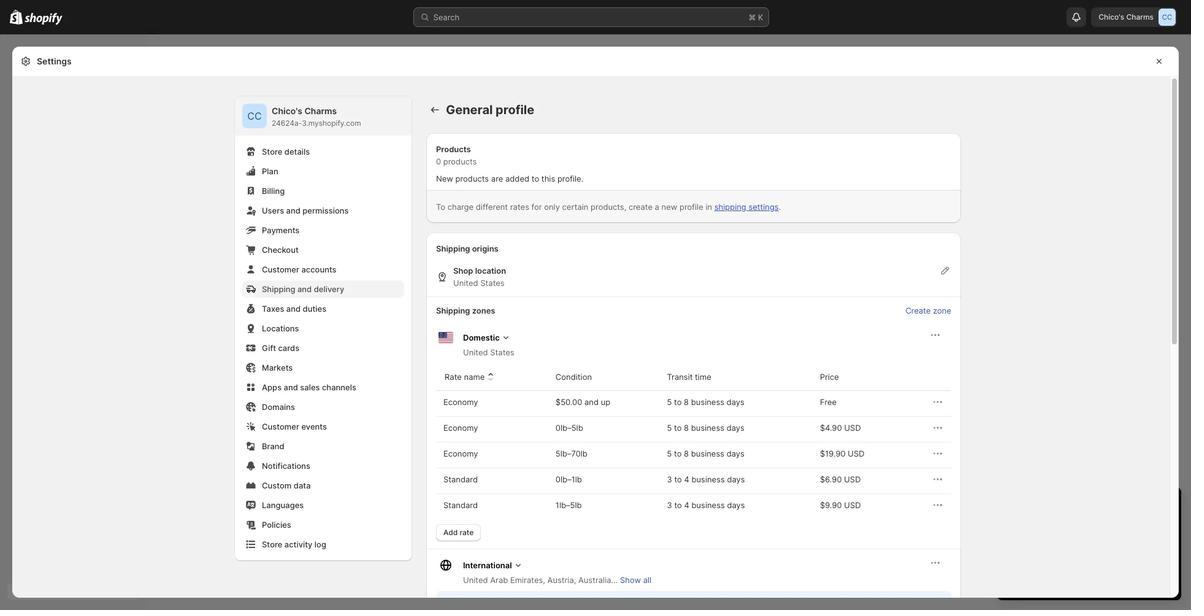 Task type: vqa. For each thing, say whether or not it's contained in the screenshot.
The Primary related to Primary
no



Task type: describe. For each thing, give the bounding box(es) containing it.
policies
[[262, 520, 291, 530]]

8 for 5lb–70lb
[[684, 449, 689, 458]]

economy for $50.00 and up
[[444, 397, 478, 407]]

settings
[[749, 202, 779, 212]]

location
[[475, 266, 506, 276]]

go to markets link
[[457, 597, 937, 610]]

payments link
[[242, 222, 404, 239]]

transit time
[[667, 372, 712, 382]]

your trial just started element
[[998, 519, 1182, 600]]

business for $6.90
[[692, 474, 725, 484]]

products,
[[591, 202, 627, 212]]

$50.00
[[556, 397, 583, 407]]

plan
[[262, 166, 278, 176]]

usd for $9.90 usd
[[845, 500, 862, 510]]

users and permissions
[[262, 206, 349, 215]]

k
[[759, 12, 764, 22]]

this
[[542, 174, 556, 184]]

store activity log link
[[242, 536, 404, 553]]

custom
[[262, 481, 292, 490]]

1 horizontal spatial to
[[872, 597, 881, 607]]

search
[[434, 12, 460, 22]]

domains link
[[242, 398, 404, 416]]

$19.90
[[821, 449, 846, 458]]

customer accounts
[[262, 265, 337, 274]]

3 for 1lb–5lb
[[667, 500, 673, 510]]

cc button
[[242, 104, 267, 128]]

4 for 0lb–1lb
[[685, 474, 690, 484]]

united inside 'shop location united states'
[[454, 278, 479, 288]]

customer events
[[262, 422, 327, 431]]

economy for 0lb–5lb
[[444, 423, 478, 433]]

notifications link
[[242, 457, 404, 474]]

chico's charms 24624a-3.myshopify.com
[[272, 106, 361, 128]]

5 to 8 business days for $4.90
[[667, 423, 745, 433]]

united arab emirates, austria, australia... show all
[[463, 575, 652, 585]]

5 for $50.00 and up
[[667, 397, 672, 407]]

transit
[[667, 372, 693, 382]]

checkout
[[262, 245, 299, 255]]

$19.90 usd
[[821, 449, 865, 458]]

free
[[821, 397, 837, 407]]

shopify image
[[25, 13, 63, 25]]

duties
[[303, 304, 327, 314]]

standard for 1lb–5lb
[[444, 500, 478, 510]]

customers
[[457, 597, 498, 607]]

billing link
[[242, 182, 404, 199]]

business for $9.90
[[692, 500, 725, 510]]

united for united states
[[463, 347, 488, 357]]

markets inside markets link
[[262, 363, 293, 373]]

$50.00 and up
[[556, 397, 611, 407]]

rate name
[[445, 372, 485, 382]]

out
[[648, 597, 660, 607]]

able
[[595, 597, 611, 607]]

zone
[[934, 306, 952, 315]]

24624a-
[[272, 118, 302, 128]]

custom data
[[262, 481, 311, 490]]

$4.90
[[821, 423, 843, 433]]

gift cards link
[[242, 339, 404, 357]]

store for store details
[[262, 147, 283, 157]]

notifications
[[262, 461, 311, 471]]

market.
[[841, 597, 869, 607]]

create
[[906, 306, 931, 315]]

5 to 8 business days for $19.90
[[667, 449, 745, 458]]

days for $9.90
[[728, 500, 745, 510]]

rate
[[460, 528, 474, 537]]

4 for 1lb–5lb
[[685, 500, 690, 510]]

check
[[623, 597, 646, 607]]

add
[[444, 528, 458, 537]]

1 vertical spatial states
[[491, 347, 515, 357]]

create zone button
[[899, 302, 959, 319]]

1 horizontal spatial in
[[706, 202, 713, 212]]

activate,
[[883, 597, 916, 607]]

users
[[262, 206, 284, 215]]

days for $19.90
[[727, 449, 745, 458]]

0 vertical spatial all
[[644, 575, 652, 585]]

data
[[294, 481, 311, 490]]

because
[[662, 597, 694, 607]]

8 for 0lb–5lb
[[684, 423, 689, 433]]

shipping
[[715, 202, 747, 212]]

days for $6.90
[[728, 474, 745, 484]]

united states
[[463, 347, 515, 357]]

shipping for shipping origins
[[436, 244, 470, 253]]

store for store activity log
[[262, 540, 283, 549]]

channels
[[322, 382, 357, 392]]

business for $19.90
[[692, 449, 725, 458]]

domestic
[[463, 333, 500, 342]]

store details link
[[242, 143, 404, 160]]

rates
[[511, 202, 530, 212]]

for
[[532, 202, 542, 212]]

to charge different rates for only certain products, create a new profile in shipping settings .
[[436, 202, 781, 212]]

details
[[285, 147, 310, 157]]

shipping and delivery
[[262, 284, 344, 294]]

economy for 5lb–70lb
[[444, 449, 478, 458]]

brand
[[262, 441, 285, 451]]

shipping for shipping and delivery
[[262, 284, 296, 294]]

create
[[629, 202, 653, 212]]

shipping zones
[[436, 306, 496, 315]]

a
[[655, 202, 660, 212]]

sales
[[300, 382, 320, 392]]

austria,
[[548, 575, 577, 585]]

1 horizontal spatial profile
[[680, 202, 704, 212]]

shipping origins
[[436, 244, 499, 253]]

business for $4.90
[[692, 423, 725, 433]]

0 horizontal spatial to
[[436, 202, 446, 212]]

time
[[695, 372, 712, 382]]

apps
[[262, 382, 282, 392]]

gift cards
[[262, 343, 300, 353]]

custom data link
[[242, 477, 404, 494]]

$9.90 usd
[[821, 500, 862, 510]]

3 to 4 business days for $9.90 usd
[[667, 500, 745, 510]]

languages
[[262, 500, 304, 510]]

show all button
[[613, 571, 659, 589]]

1 vertical spatial are
[[775, 597, 787, 607]]

new
[[436, 174, 454, 184]]

cards
[[278, 343, 300, 353]]

3 to 4 business days for $6.90 usd
[[667, 474, 745, 484]]

customer for customer accounts
[[262, 265, 300, 274]]

charge
[[448, 202, 474, 212]]

taxes and duties link
[[242, 300, 404, 317]]

usd for $4.90 usd
[[845, 423, 862, 433]]



Task type: locate. For each thing, give the bounding box(es) containing it.
condition
[[556, 372, 592, 382]]

an
[[798, 597, 807, 607]]

are left 'added'
[[492, 174, 504, 184]]

plan link
[[242, 163, 404, 180]]

0 vertical spatial products
[[444, 157, 477, 166]]

go
[[918, 597, 927, 607]]

3 5 from the top
[[667, 449, 672, 458]]

days for $4.90
[[727, 423, 745, 433]]

billing
[[262, 186, 285, 196]]

general profile
[[446, 103, 535, 117]]

delivery
[[314, 284, 344, 294]]

locations link
[[242, 320, 404, 337]]

0 horizontal spatial markets
[[262, 363, 293, 373]]

standard for 0lb–1lb
[[444, 474, 478, 484]]

3 economy from the top
[[444, 449, 478, 458]]

⌘ k
[[749, 12, 764, 22]]

products right new
[[456, 174, 489, 184]]

charms for chico's charms 24624a-3.myshopify.com
[[305, 106, 337, 116]]

2 vertical spatial 5 to 8 business days
[[667, 449, 745, 458]]

1 vertical spatial to
[[872, 597, 881, 607]]

store details
[[262, 147, 310, 157]]

1 vertical spatial chico's
[[272, 106, 303, 116]]

customer for customer events
[[262, 422, 300, 431]]

0 horizontal spatial chico's charms image
[[242, 104, 267, 128]]

1 vertical spatial 4
[[685, 500, 690, 510]]

settings dialog
[[12, 47, 1180, 610]]

all inside status
[[697, 597, 705, 607]]

2 standard from the top
[[444, 500, 478, 510]]

1 vertical spatial 8
[[684, 423, 689, 433]]

1 vertical spatial 3
[[667, 500, 673, 510]]

2 horizontal spatial in
[[789, 597, 796, 607]]

united for united arab emirates, austria, australia... show all
[[463, 575, 488, 585]]

0lb–5lb
[[556, 423, 584, 433]]

0 vertical spatial standard
[[444, 474, 478, 484]]

and for delivery
[[298, 284, 312, 294]]

to right market.
[[872, 597, 881, 607]]

international inside status
[[509, 597, 558, 607]]

store activity log
[[262, 540, 327, 549]]

0 vertical spatial 5
[[667, 397, 672, 407]]

states down "location"
[[481, 278, 505, 288]]

status inside settings dialog
[[436, 591, 952, 610]]

chico's for chico's charms
[[1099, 12, 1125, 21]]

0
[[436, 157, 441, 166]]

checkout link
[[242, 241, 404, 258]]

1 vertical spatial customer
[[262, 422, 300, 431]]

profile.
[[558, 174, 584, 184]]

2 economy from the top
[[444, 423, 478, 433]]

products 0 products
[[436, 144, 477, 166]]

2 store from the top
[[262, 540, 283, 549]]

1 5 to 8 business days from the top
[[667, 397, 745, 407]]

1 vertical spatial international
[[509, 597, 558, 607]]

0 vertical spatial 4
[[685, 474, 690, 484]]

2 3 to 4 business days from the top
[[667, 500, 745, 510]]

.
[[779, 202, 781, 212]]

0 vertical spatial 5 to 8 business days
[[667, 397, 745, 407]]

usd right "$6.90"
[[845, 474, 861, 484]]

0 vertical spatial profile
[[496, 103, 535, 117]]

and down customer accounts on the top
[[298, 284, 312, 294]]

3 5 to 8 business days from the top
[[667, 449, 745, 458]]

different
[[476, 202, 508, 212]]

states down domestic
[[491, 347, 515, 357]]

2 vertical spatial economy
[[444, 449, 478, 458]]

0 vertical spatial markets
[[262, 363, 293, 373]]

and right 'taxes'
[[287, 304, 301, 314]]

and inside "link"
[[287, 304, 301, 314]]

create zone
[[906, 306, 952, 315]]

domestic button
[[429, 322, 515, 346]]

apps and sales channels
[[262, 382, 357, 392]]

0 vertical spatial chico's charms image
[[1159, 9, 1177, 26]]

permissions
[[303, 206, 349, 215]]

in left the shipping
[[706, 202, 713, 212]]

0 vertical spatial charms
[[1127, 12, 1155, 21]]

and for permissions
[[286, 206, 301, 215]]

shipping up shop
[[436, 244, 470, 253]]

show
[[621, 575, 641, 585]]

1 horizontal spatial charms
[[1127, 12, 1155, 21]]

1 horizontal spatial all
[[697, 597, 705, 607]]

shop settings menu element
[[235, 96, 412, 560]]

name
[[464, 372, 485, 382]]

1 horizontal spatial are
[[775, 597, 787, 607]]

2 5 to 8 business days from the top
[[667, 423, 745, 433]]

0 vertical spatial customer
[[262, 265, 300, 274]]

international down emirates,
[[509, 597, 558, 607]]

and right users
[[286, 206, 301, 215]]

chico's charms image inside the shop settings menu 'element'
[[242, 104, 267, 128]]

0 vertical spatial to
[[436, 202, 446, 212]]

business
[[692, 397, 725, 407], [692, 423, 725, 433], [692, 449, 725, 458], [692, 474, 725, 484], [692, 500, 725, 510]]

1 standard from the top
[[444, 474, 478, 484]]

markets down the gift cards
[[262, 363, 293, 373]]

international inside dropdown button
[[463, 560, 512, 570]]

1 horizontal spatial markets
[[457, 609, 488, 610]]

united down domestic
[[463, 347, 488, 357]]

1 vertical spatial all
[[697, 597, 705, 607]]

1 3 from the top
[[667, 474, 673, 484]]

events
[[302, 422, 327, 431]]

0 vertical spatial economy
[[444, 397, 478, 407]]

8
[[684, 397, 689, 407], [684, 423, 689, 433], [684, 449, 689, 458]]

to
[[532, 174, 540, 184], [675, 397, 682, 407], [675, 423, 682, 433], [675, 449, 682, 458], [675, 474, 682, 484], [675, 500, 682, 510], [613, 597, 621, 607], [930, 597, 937, 607]]

customer accounts link
[[242, 261, 404, 278]]

⌘
[[749, 12, 756, 22]]

and for duties
[[287, 304, 301, 314]]

and left up
[[585, 397, 599, 407]]

1 vertical spatial markets
[[457, 609, 488, 610]]

1 vertical spatial profile
[[680, 202, 704, 212]]

1 vertical spatial 5 to 8 business days
[[667, 423, 745, 433]]

5 for 5lb–70lb
[[667, 449, 672, 458]]

policies link
[[242, 516, 404, 533]]

shipping up 'taxes'
[[262, 284, 296, 294]]

to inside go to markets
[[930, 597, 937, 607]]

store up plan
[[262, 147, 283, 157]]

0 vertical spatial international
[[463, 560, 512, 570]]

be
[[583, 597, 593, 607]]

accounts
[[302, 265, 337, 274]]

chico's charms
[[1099, 12, 1155, 21]]

chico's charms image left 24624a- at the left of page
[[242, 104, 267, 128]]

0 vertical spatial store
[[262, 147, 283, 157]]

0 horizontal spatial chico's
[[272, 106, 303, 116]]

dialog
[[1185, 47, 1192, 598]]

products down products
[[444, 157, 477, 166]]

0 horizontal spatial all
[[644, 575, 652, 585]]

international up arab
[[463, 560, 512, 570]]

1 vertical spatial standard
[[444, 500, 478, 510]]

0 vertical spatial are
[[492, 174, 504, 184]]

price
[[821, 372, 840, 382]]

taxes
[[262, 304, 284, 314]]

only
[[545, 202, 560, 212]]

all
[[644, 575, 652, 585], [697, 597, 705, 607]]

gift
[[262, 343, 276, 353]]

usd for $6.90 usd
[[845, 474, 861, 484]]

products
[[436, 144, 471, 154]]

and for sales
[[284, 382, 298, 392]]

0 vertical spatial 8
[[684, 397, 689, 407]]

add rate button
[[436, 524, 481, 541]]

charms for chico's charms
[[1127, 12, 1155, 21]]

2 vertical spatial shipping
[[436, 306, 470, 315]]

in left an
[[789, 597, 796, 607]]

status containing customers in
[[436, 591, 952, 610]]

2 5 from the top
[[667, 423, 672, 433]]

usd right $9.90
[[845, 500, 862, 510]]

0 vertical spatial states
[[481, 278, 505, 288]]

1 horizontal spatial chico's charms image
[[1159, 9, 1177, 26]]

to
[[436, 202, 446, 212], [872, 597, 881, 607]]

usd right $4.90
[[845, 423, 862, 433]]

3 for 0lb–1lb
[[667, 474, 673, 484]]

usd for $19.90 usd
[[848, 449, 865, 458]]

general
[[446, 103, 493, 117]]

shipping inside the shop settings menu 'element'
[[262, 284, 296, 294]]

to left charge
[[436, 202, 446, 212]]

1 vertical spatial united
[[463, 347, 488, 357]]

0 horizontal spatial charms
[[305, 106, 337, 116]]

and for up
[[585, 397, 599, 407]]

2 vertical spatial united
[[463, 575, 488, 585]]

1 vertical spatial economy
[[444, 423, 478, 433]]

shop location united states
[[454, 266, 506, 288]]

2 3 from the top
[[667, 500, 673, 510]]

new products are added to this profile.
[[436, 174, 584, 184]]

1 vertical spatial chico's charms image
[[242, 104, 267, 128]]

shopify image
[[10, 10, 23, 25]]

origins
[[472, 244, 499, 253]]

0 vertical spatial united
[[454, 278, 479, 288]]

$6.90 usd
[[821, 474, 861, 484]]

1 vertical spatial store
[[262, 540, 283, 549]]

2 4 from the top
[[685, 500, 690, 510]]

profile right general
[[496, 103, 535, 117]]

usd right $19.90
[[848, 449, 865, 458]]

all right because
[[697, 597, 705, 607]]

markets inside go to markets
[[457, 609, 488, 610]]

chico's charms image
[[1159, 9, 1177, 26], [242, 104, 267, 128]]

united
[[454, 278, 479, 288], [463, 347, 488, 357], [463, 575, 488, 585]]

0lb–1lb
[[556, 474, 582, 484]]

products inside the products 0 products
[[444, 157, 477, 166]]

united down international dropdown button
[[463, 575, 488, 585]]

chico's charms image right chico's charms
[[1159, 9, 1177, 26]]

$6.90
[[821, 474, 842, 484]]

2 vertical spatial 8
[[684, 449, 689, 458]]

0 horizontal spatial profile
[[496, 103, 535, 117]]

3.myshopify.com
[[302, 118, 361, 128]]

1 8 from the top
[[684, 397, 689, 407]]

are left an
[[775, 597, 787, 607]]

5 for 0lb–5lb
[[667, 423, 672, 433]]

1 vertical spatial 5
[[667, 423, 672, 433]]

locations
[[262, 323, 299, 333]]

0 vertical spatial shipping
[[436, 244, 470, 253]]

languages link
[[242, 497, 404, 514]]

shipping up domestic dropdown button
[[436, 306, 470, 315]]

in down arab
[[500, 597, 507, 607]]

1 5 from the top
[[667, 397, 672, 407]]

states
[[481, 278, 505, 288], [491, 347, 515, 357]]

status
[[436, 591, 952, 610]]

chico's for chico's charms 24624a-3.myshopify.com
[[272, 106, 303, 116]]

profile right new
[[680, 202, 704, 212]]

3 to 4 business days
[[667, 474, 745, 484], [667, 500, 745, 510]]

chico's inside chico's charms 24624a-3.myshopify.com
[[272, 106, 303, 116]]

1 vertical spatial products
[[456, 174, 489, 184]]

are
[[492, 174, 504, 184], [775, 597, 787, 607]]

customer down checkout
[[262, 265, 300, 274]]

1lb–5lb
[[556, 500, 582, 510]]

store down policies
[[262, 540, 283, 549]]

1 horizontal spatial chico's
[[1099, 12, 1125, 21]]

brand link
[[242, 438, 404, 455]]

0 horizontal spatial in
[[500, 597, 507, 607]]

1 4 from the top
[[685, 474, 690, 484]]

1 vertical spatial charms
[[305, 106, 337, 116]]

3 8 from the top
[[684, 449, 689, 458]]

8 for $50.00 and up
[[684, 397, 689, 407]]

states inside 'shop location united states'
[[481, 278, 505, 288]]

2 customer from the top
[[262, 422, 300, 431]]

shipping for shipping zones
[[436, 306, 470, 315]]

customer down domains
[[262, 422, 300, 431]]

1 customer from the top
[[262, 265, 300, 274]]

international button
[[429, 549, 527, 574]]

1 vertical spatial shipping
[[262, 284, 296, 294]]

log
[[315, 540, 327, 549]]

inactive
[[810, 597, 839, 607]]

all right show
[[644, 575, 652, 585]]

1 3 to 4 business days from the top
[[667, 474, 745, 484]]

1 store from the top
[[262, 147, 283, 157]]

customer events link
[[242, 418, 404, 435]]

united down shop
[[454, 278, 479, 288]]

2 8 from the top
[[684, 423, 689, 433]]

international
[[463, 560, 512, 570], [509, 597, 558, 607]]

0 vertical spatial 3
[[667, 474, 673, 484]]

0 vertical spatial chico's
[[1099, 12, 1125, 21]]

in
[[706, 202, 713, 212], [500, 597, 507, 607], [789, 597, 796, 607]]

1 vertical spatial 3 to 4 business days
[[667, 500, 745, 510]]

rate name button
[[443, 365, 499, 389]]

charms inside chico's charms 24624a-3.myshopify.com
[[305, 106, 337, 116]]

and right apps
[[284, 382, 298, 392]]

markets down customers
[[457, 609, 488, 610]]

1 economy from the top
[[444, 397, 478, 407]]

0 horizontal spatial are
[[492, 174, 504, 184]]

shipping settings link
[[715, 202, 779, 212]]

2 vertical spatial 5
[[667, 449, 672, 458]]

go to markets
[[457, 597, 937, 610]]

shop
[[454, 266, 473, 276]]

0 vertical spatial 3 to 4 business days
[[667, 474, 745, 484]]



